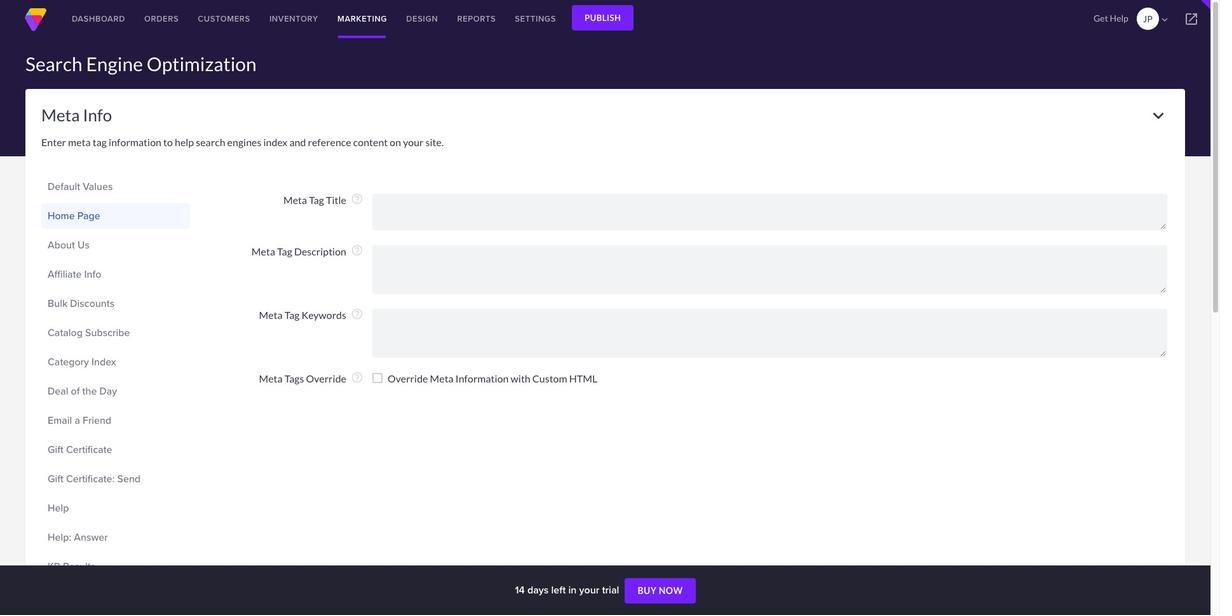 Task type: locate. For each thing, give the bounding box(es) containing it.
meta left title at top
[[283, 194, 307, 206]]

custom
[[533, 373, 567, 385]]

keywords
[[302, 309, 346, 321]]

kb results
[[48, 559, 95, 574]]

meta inside meta tag keywords help_outline
[[259, 309, 283, 321]]

14
[[515, 583, 525, 598]]

engine
[[86, 52, 143, 75]]

home page link
[[48, 205, 184, 227]]

help_outline inside meta tag keywords help_outline
[[351, 308, 364, 320]]

enter meta tag information to help search engines index and reference content on your site.
[[41, 136, 444, 148]]

1 vertical spatial your
[[579, 583, 600, 598]]

category index link
[[48, 352, 184, 373]]

override meta information with custom html
[[388, 373, 598, 385]]

tag inside meta tag keywords help_outline
[[285, 309, 300, 321]]

help_outline right title at top
[[351, 193, 364, 205]]

category index
[[48, 355, 116, 369]]

about
[[48, 238, 75, 252]]

affiliate
[[48, 267, 82, 282]]

help: answer link
[[48, 527, 184, 549]]

day
[[100, 384, 117, 399]]

gift for gift certificate: send
[[48, 472, 63, 486]]

meta
[[68, 136, 91, 148]]

meta for meta tag title help_outline
[[283, 194, 307, 206]]

info
[[83, 105, 112, 125], [84, 267, 101, 282]]

buy now
[[638, 586, 683, 596]]

bulk discounts
[[48, 296, 115, 311]]

help_outline for meta tag description help_outline
[[351, 244, 364, 257]]

0 vertical spatial tag
[[309, 194, 324, 206]]

help_outline right keywords
[[351, 308, 364, 320]]

meta left information
[[430, 373, 454, 385]]

optimization
[[147, 52, 257, 75]]

tag inside meta tag title help_outline
[[309, 194, 324, 206]]

meta left tags at the left
[[259, 373, 283, 385]]

meta info
[[41, 105, 112, 125]]

help
[[175, 136, 194, 148]]

info for meta info
[[83, 105, 112, 125]]

tag for meta tag title help_outline
[[309, 194, 324, 206]]

2 vertical spatial tag
[[285, 309, 300, 321]]

help_outline inside meta tags override help_outline
[[351, 371, 364, 384]]

your
[[403, 136, 424, 148], [579, 583, 600, 598]]

info right affiliate
[[84, 267, 101, 282]]

certificate
[[66, 442, 112, 457]]

help_outline inside meta tag title help_outline
[[351, 193, 364, 205]]

answer
[[74, 530, 108, 545]]

orders
[[144, 13, 179, 25]]

bulk discounts link
[[48, 293, 184, 315]]

help_outline for meta tag title help_outline
[[351, 193, 364, 205]]

help up help:
[[48, 501, 69, 516]]

1 horizontal spatial help
[[1110, 13, 1129, 24]]

expand_more
[[1148, 105, 1170, 127]]

your right in
[[579, 583, 600, 598]]

tag left title at top
[[309, 194, 324, 206]]

reference
[[308, 136, 351, 148]]

email
[[48, 413, 72, 428]]

meta for meta tag description help_outline
[[252, 245, 275, 257]]

info for affiliate info
[[84, 267, 101, 282]]

help: answer
[[48, 530, 108, 545]]

2 help_outline from the top
[[351, 244, 364, 257]]

tags
[[285, 373, 304, 385]]

meta
[[41, 105, 80, 125], [283, 194, 307, 206], [252, 245, 275, 257], [259, 309, 283, 321], [259, 373, 283, 385], [430, 373, 454, 385]]

inventory
[[269, 13, 318, 25]]

1 horizontal spatial override
[[388, 373, 428, 385]]

help_outline inside the meta tag description help_outline
[[351, 244, 364, 257]]

1 vertical spatial help
[[48, 501, 69, 516]]

0 vertical spatial gift
[[48, 442, 63, 457]]

dashboard
[[72, 13, 125, 25]]


[[1184, 11, 1200, 27]]

meta up enter
[[41, 105, 80, 125]]

None text field
[[373, 194, 1168, 231], [373, 309, 1168, 358], [373, 194, 1168, 231], [373, 309, 1168, 358]]

email a friend link
[[48, 410, 184, 432]]

description
[[294, 245, 346, 257]]

catalog subscribe
[[48, 325, 130, 340]]

0 horizontal spatial your
[[403, 136, 424, 148]]

help right get
[[1110, 13, 1129, 24]]

None text field
[[373, 245, 1168, 294]]

a
[[75, 413, 80, 428]]

engines
[[227, 136, 262, 148]]

home page
[[48, 209, 100, 223]]

0 horizontal spatial override
[[306, 373, 346, 385]]

tag for meta tag keywords help_outline
[[285, 309, 300, 321]]

trial
[[602, 583, 619, 598]]

1 horizontal spatial your
[[579, 583, 600, 598]]

3 help_outline from the top
[[351, 308, 364, 320]]

1 help_outline from the top
[[351, 193, 364, 205]]

4 help_outline from the top
[[351, 371, 364, 384]]

friend
[[83, 413, 111, 428]]

kb results link
[[48, 556, 184, 578]]

override inside meta tags override help_outline
[[306, 373, 346, 385]]

get
[[1094, 13, 1109, 24]]

meta left the description
[[252, 245, 275, 257]]

help_outline
[[351, 193, 364, 205], [351, 244, 364, 257], [351, 308, 364, 320], [351, 371, 364, 384]]

category
[[48, 355, 89, 369]]

0 vertical spatial your
[[403, 136, 424, 148]]

in
[[569, 583, 577, 598]]

1 vertical spatial tag
[[277, 245, 292, 257]]

1 vertical spatial gift
[[48, 472, 63, 486]]

index
[[263, 136, 288, 148]]

email a friend
[[48, 413, 111, 428]]

search
[[196, 136, 225, 148]]

meta inside the meta tag description help_outline
[[252, 245, 275, 257]]

help_outline right the description
[[351, 244, 364, 257]]

help_outline right tags at the left
[[351, 371, 364, 384]]

buy now link
[[625, 579, 696, 604]]

gift left certificate:
[[48, 472, 63, 486]]

tag inside the meta tag description help_outline
[[277, 245, 292, 257]]

info inside the affiliate info link
[[84, 267, 101, 282]]

0 vertical spatial info
[[83, 105, 112, 125]]

title
[[326, 194, 346, 206]]

help link
[[48, 498, 184, 519]]

1 vertical spatial info
[[84, 267, 101, 282]]

results
[[63, 559, 95, 574]]

meta inside meta tag title help_outline
[[283, 194, 307, 206]]

your right on at the top of the page
[[403, 136, 424, 148]]

1 gift from the top
[[48, 442, 63, 457]]

tag
[[309, 194, 324, 206], [277, 245, 292, 257], [285, 309, 300, 321]]

tag left the description
[[277, 245, 292, 257]]

meta inside meta tags override help_outline
[[259, 373, 283, 385]]

content
[[353, 136, 388, 148]]

2 gift from the top
[[48, 472, 63, 486]]

info up 'tag'
[[83, 105, 112, 125]]

1 override from the left
[[306, 373, 346, 385]]

meta left keywords
[[259, 309, 283, 321]]

gift down email
[[48, 442, 63, 457]]

tag left keywords
[[285, 309, 300, 321]]

page
[[77, 209, 100, 223]]

meta tags override help_outline
[[259, 371, 364, 385]]

search
[[25, 52, 82, 75]]

to
[[163, 136, 173, 148]]



Task type: vqa. For each thing, say whether or not it's contained in the screenshot.
THE CATEGORY INDEX
yes



Task type: describe. For each thing, give the bounding box(es) containing it.
subscribe
[[85, 325, 130, 340]]

buy
[[638, 586, 657, 596]]

tag for meta tag description help_outline
[[277, 245, 292, 257]]

discounts
[[70, 296, 115, 311]]

deal of the day
[[48, 384, 117, 399]]

affiliate info
[[48, 267, 101, 282]]

left
[[551, 583, 566, 598]]

tag
[[93, 136, 107, 148]]

customers
[[198, 13, 250, 25]]

deal
[[48, 384, 68, 399]]

reports
[[457, 13, 496, 25]]

kb
[[48, 559, 60, 574]]

help:
[[48, 530, 71, 545]]

2 override from the left
[[388, 373, 428, 385]]

html
[[569, 373, 598, 385]]

site.
[[426, 136, 444, 148]]

publish button
[[572, 5, 634, 31]]

get help
[[1094, 13, 1129, 24]]

meta for meta tags override help_outline
[[259, 373, 283, 385]]

default
[[48, 179, 80, 194]]

certificate:
[[66, 472, 115, 486]]

meta for meta tag keywords help_outline
[[259, 309, 283, 321]]

0 horizontal spatial help
[[48, 501, 69, 516]]

meta for meta info
[[41, 105, 80, 125]]

and
[[290, 136, 306, 148]]

index
[[92, 355, 116, 369]]

meta tag title help_outline
[[283, 193, 364, 206]]

values
[[83, 179, 113, 194]]

gift certificate: send
[[48, 472, 141, 486]]

send
[[117, 472, 141, 486]]

us
[[78, 238, 90, 252]]

about us
[[48, 238, 90, 252]]

now
[[659, 586, 683, 596]]

bulk
[[48, 296, 68, 311]]

home
[[48, 209, 75, 223]]

with
[[511, 373, 531, 385]]

settings
[[515, 13, 556, 25]]

enter
[[41, 136, 66, 148]]

help_outline for meta tags override help_outline
[[351, 371, 364, 384]]

meta tag keywords help_outline
[[259, 308, 364, 321]]

catalog
[[48, 325, 83, 340]]

information
[[456, 373, 509, 385]]

default values link
[[48, 176, 184, 198]]

help_outline for meta tag keywords help_outline
[[351, 308, 364, 320]]

about us link
[[48, 235, 184, 256]]

of
[[71, 384, 80, 399]]

search engine optimization
[[25, 52, 257, 75]]

information
[[109, 136, 161, 148]]

the
[[82, 384, 97, 399]]

 link
[[1173, 0, 1211, 38]]

jp
[[1144, 13, 1153, 24]]

gift certificate link
[[48, 439, 184, 461]]

on
[[390, 136, 401, 148]]

deal of the day link
[[48, 381, 184, 402]]

dashboard link
[[62, 0, 135, 38]]

gift certificate: send link
[[48, 469, 184, 490]]

publish
[[585, 13, 621, 23]]

design
[[406, 13, 438, 25]]

default values
[[48, 179, 113, 194]]

gift for gift certificate
[[48, 442, 63, 457]]

meta tag description help_outline
[[252, 244, 364, 257]]

affiliate info link
[[48, 264, 184, 285]]

days
[[528, 583, 549, 598]]

marketing
[[338, 13, 387, 25]]

gift certificate
[[48, 442, 112, 457]]

0 vertical spatial help
[[1110, 13, 1129, 24]]


[[1159, 14, 1171, 25]]

catalog subscribe link
[[48, 322, 184, 344]]

14 days left in your trial
[[515, 583, 622, 598]]



